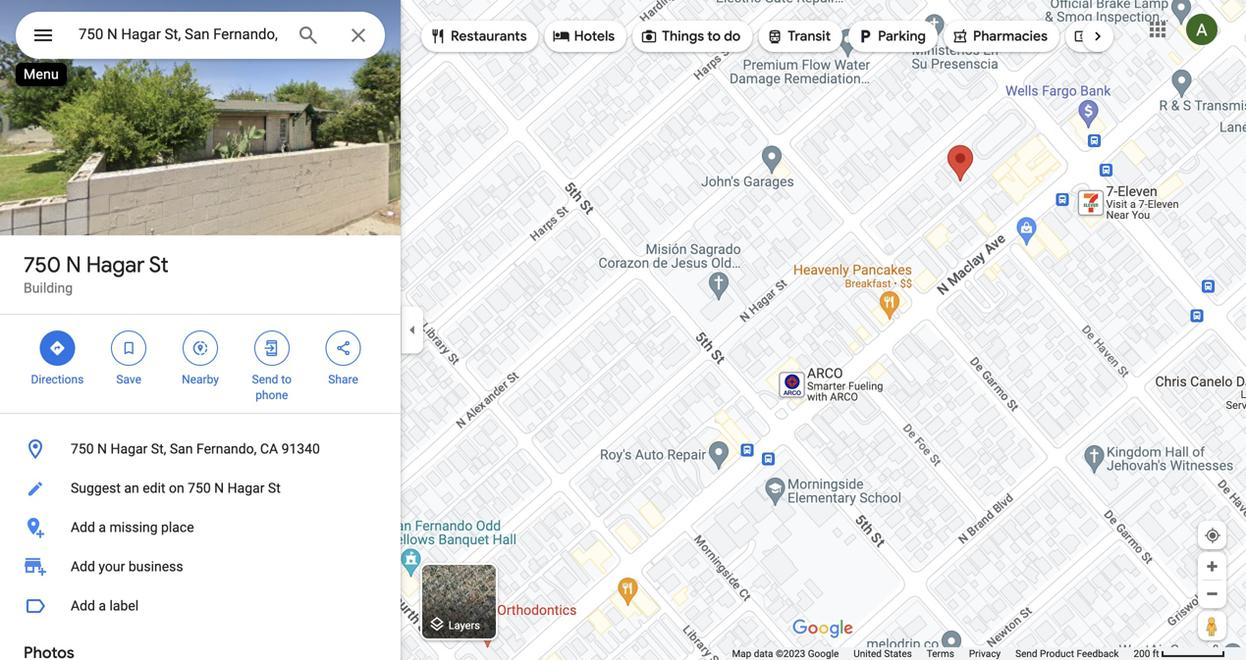 Task type: describe. For each thing, give the bounding box(es) containing it.

[[1073, 26, 1091, 47]]

200
[[1134, 649, 1150, 660]]

add for add a label
[[71, 599, 95, 615]]

states
[[884, 649, 912, 660]]


[[766, 26, 784, 47]]

to inside the send to phone
[[281, 373, 292, 387]]

750 N Hagar St, San Fernando, CA 91340 field
[[16, 12, 385, 59]]

st inside 750 n hagar st building
[[149, 251, 169, 279]]

an
[[124, 481, 139, 497]]

place
[[161, 520, 194, 536]]

st,
[[151, 441, 166, 458]]

footer inside google maps element
[[732, 648, 1134, 661]]

privacy
[[969, 649, 1001, 660]]

collapse side panel image
[[402, 320, 423, 341]]

terms button
[[927, 648, 954, 661]]

business
[[128, 559, 183, 575]]

add for add your business
[[71, 559, 95, 575]]

to inside  things to do
[[707, 27, 721, 45]]

terms
[[927, 649, 954, 660]]

label
[[109, 599, 139, 615]]


[[263, 338, 281, 359]]

suggest an edit on 750 n hagar st
[[71, 481, 281, 497]]

on
[[169, 481, 184, 497]]

send product feedback
[[1016, 649, 1119, 660]]

 button
[[16, 12, 71, 63]]

show your location image
[[1204, 527, 1222, 545]]

save
[[116, 373, 141, 387]]

200 ft
[[1134, 649, 1159, 660]]

actions for 750 n hagar st region
[[0, 315, 401, 413]]

atms
[[1095, 27, 1130, 45]]

parking
[[878, 27, 926, 45]]

building
[[24, 280, 73, 297]]

750 n hagar st main content
[[0, 0, 401, 661]]

nearby
[[182, 373, 219, 387]]


[[334, 338, 352, 359]]

pharmacies
[[973, 27, 1048, 45]]


[[856, 26, 874, 47]]

a for missing
[[99, 520, 106, 536]]

add for add a missing place
[[71, 520, 95, 536]]

 search field
[[16, 12, 385, 63]]


[[429, 26, 447, 47]]

do
[[724, 27, 741, 45]]

ft
[[1153, 649, 1159, 660]]

a for label
[[99, 599, 106, 615]]


[[640, 26, 658, 47]]

google account: angela cha  
(angela.cha@adept.ai) image
[[1186, 14, 1218, 45]]

ca
[[260, 441, 278, 458]]

send to phone
[[252, 373, 292, 403]]


[[553, 26, 570, 47]]

 pharmacies
[[952, 26, 1048, 47]]

zoom out image
[[1205, 587, 1220, 602]]

 atms
[[1073, 26, 1130, 47]]

add a missing place
[[71, 520, 194, 536]]

send for send product feedback
[[1016, 649, 1038, 660]]

available search options for this area region
[[407, 13, 1142, 60]]

©2023
[[776, 649, 806, 660]]

send for send to phone
[[252, 373, 278, 387]]

your
[[99, 559, 125, 575]]

n for st,
[[97, 441, 107, 458]]

share
[[328, 373, 358, 387]]

st inside button
[[268, 481, 281, 497]]

add your business link
[[0, 548, 401, 587]]



Task type: locate. For each thing, give the bounding box(es) containing it.
none field inside 750 n hagar st, san fernando, ca 91340 field
[[79, 23, 281, 46]]

 restaurants
[[429, 26, 527, 47]]

n up building
[[66, 251, 81, 279]]

 hotels
[[553, 26, 615, 47]]

2 vertical spatial add
[[71, 599, 95, 615]]

n inside 750 n hagar st, san fernando, ca 91340 button
[[97, 441, 107, 458]]

edit
[[143, 481, 165, 497]]

 parking
[[856, 26, 926, 47]]

suggest an edit on 750 n hagar st button
[[0, 469, 401, 509]]

2 vertical spatial n
[[214, 481, 224, 497]]

750 up building
[[24, 251, 61, 279]]

add a label button
[[0, 587, 401, 627]]

footer containing map data ©2023 google
[[732, 648, 1134, 661]]

product
[[1040, 649, 1074, 660]]

2 vertical spatial 750
[[188, 481, 211, 497]]

google maps element
[[0, 0, 1246, 661]]

n for st
[[66, 251, 81, 279]]


[[120, 338, 138, 359]]

0 vertical spatial add
[[71, 520, 95, 536]]

layers
[[449, 620, 480, 632]]

750 n hagar st building
[[24, 251, 169, 297]]

send inside button
[[1016, 649, 1038, 660]]

1 horizontal spatial 750
[[71, 441, 94, 458]]

suggest
[[71, 481, 121, 497]]

feedback
[[1077, 649, 1119, 660]]

hagar inside 750 n hagar st building
[[86, 251, 145, 279]]

1 horizontal spatial n
[[97, 441, 107, 458]]


[[952, 26, 969, 47]]

0 vertical spatial st
[[149, 251, 169, 279]]

None field
[[79, 23, 281, 46]]

add left your
[[71, 559, 95, 575]]

0 horizontal spatial to
[[281, 373, 292, 387]]

750
[[24, 251, 61, 279], [71, 441, 94, 458], [188, 481, 211, 497]]

1 vertical spatial a
[[99, 599, 106, 615]]

n inside suggest an edit on 750 n hagar st button
[[214, 481, 224, 497]]

1 vertical spatial hagar
[[110, 441, 148, 458]]


[[49, 338, 66, 359]]

2 vertical spatial hagar
[[227, 481, 265, 497]]

2 add from the top
[[71, 559, 95, 575]]

0 horizontal spatial n
[[66, 251, 81, 279]]

n up 'suggest'
[[97, 441, 107, 458]]

0 horizontal spatial 750
[[24, 251, 61, 279]]

1 vertical spatial st
[[268, 481, 281, 497]]

 transit
[[766, 26, 831, 47]]

send
[[252, 373, 278, 387], [1016, 649, 1038, 660]]

united states button
[[854, 648, 912, 661]]

a left missing
[[99, 520, 106, 536]]

hagar
[[86, 251, 145, 279], [110, 441, 148, 458], [227, 481, 265, 497]]

hotels
[[574, 27, 615, 45]]

hagar for st
[[86, 251, 145, 279]]

2 a from the top
[[99, 599, 106, 615]]

750 n hagar st, san fernando, ca 91340
[[71, 441, 320, 458]]

0 vertical spatial 750
[[24, 251, 61, 279]]

750 inside 750 n hagar st building
[[24, 251, 61, 279]]

750 n hagar st, san fernando, ca 91340 button
[[0, 430, 401, 469]]

 things to do
[[640, 26, 741, 47]]

3 add from the top
[[71, 599, 95, 615]]

hagar down fernando,
[[227, 481, 265, 497]]

add a label
[[71, 599, 139, 615]]

united
[[854, 649, 882, 660]]

data
[[754, 649, 773, 660]]

hagar up 
[[86, 251, 145, 279]]

1 a from the top
[[99, 520, 106, 536]]


[[31, 21, 55, 50]]

things
[[662, 27, 704, 45]]

n down fernando,
[[214, 481, 224, 497]]

restaurants
[[451, 27, 527, 45]]

add left label
[[71, 599, 95, 615]]

privacy button
[[969, 648, 1001, 661]]

add a missing place button
[[0, 509, 401, 548]]

google
[[808, 649, 839, 660]]

a
[[99, 520, 106, 536], [99, 599, 106, 615]]

0 horizontal spatial st
[[149, 251, 169, 279]]

to up phone on the left of page
[[281, 373, 292, 387]]

1 vertical spatial n
[[97, 441, 107, 458]]

1 add from the top
[[71, 520, 95, 536]]

91340
[[281, 441, 320, 458]]

add down 'suggest'
[[71, 520, 95, 536]]


[[191, 338, 209, 359]]

send up phone on the left of page
[[252, 373, 278, 387]]

send inside the send to phone
[[252, 373, 278, 387]]

0 horizontal spatial send
[[252, 373, 278, 387]]

2 horizontal spatial 750
[[188, 481, 211, 497]]

add
[[71, 520, 95, 536], [71, 559, 95, 575], [71, 599, 95, 615]]

fernando,
[[196, 441, 257, 458]]

750 up 'suggest'
[[71, 441, 94, 458]]

add your business
[[71, 559, 183, 575]]

750 for st,
[[71, 441, 94, 458]]

1 vertical spatial 750
[[71, 441, 94, 458]]

hagar for st,
[[110, 441, 148, 458]]

hagar left the st,
[[110, 441, 148, 458]]

show street view coverage image
[[1198, 612, 1227, 641]]

1 vertical spatial add
[[71, 559, 95, 575]]

200 ft button
[[1134, 649, 1226, 660]]

a left label
[[99, 599, 106, 615]]

0 vertical spatial hagar
[[86, 251, 145, 279]]

transit
[[788, 27, 831, 45]]

map
[[732, 649, 751, 660]]

750 right on
[[188, 481, 211, 497]]

0 vertical spatial a
[[99, 520, 106, 536]]

missing
[[109, 520, 158, 536]]

1 horizontal spatial send
[[1016, 649, 1038, 660]]

united states
[[854, 649, 912, 660]]

to
[[707, 27, 721, 45], [281, 373, 292, 387]]

to left do
[[707, 27, 721, 45]]

1 vertical spatial to
[[281, 373, 292, 387]]

map data ©2023 google
[[732, 649, 839, 660]]

1 horizontal spatial st
[[268, 481, 281, 497]]

2 horizontal spatial n
[[214, 481, 224, 497]]

send product feedback button
[[1016, 648, 1119, 661]]

750 for st
[[24, 251, 61, 279]]

directions
[[31, 373, 84, 387]]

1 vertical spatial send
[[1016, 649, 1038, 660]]

0 vertical spatial n
[[66, 251, 81, 279]]

send left product
[[1016, 649, 1038, 660]]

1 horizontal spatial to
[[707, 27, 721, 45]]

0 vertical spatial send
[[252, 373, 278, 387]]

n inside 750 n hagar st building
[[66, 251, 81, 279]]

0 vertical spatial to
[[707, 27, 721, 45]]

st
[[149, 251, 169, 279], [268, 481, 281, 497]]

n
[[66, 251, 81, 279], [97, 441, 107, 458], [214, 481, 224, 497]]

footer
[[732, 648, 1134, 661]]

san
[[170, 441, 193, 458]]

next page image
[[1089, 27, 1107, 45]]

phone
[[256, 389, 288, 403]]

zoom in image
[[1205, 560, 1220, 574]]



Task type: vqa. For each thing, say whether or not it's contained in the screenshot.
leftmost the N
yes



